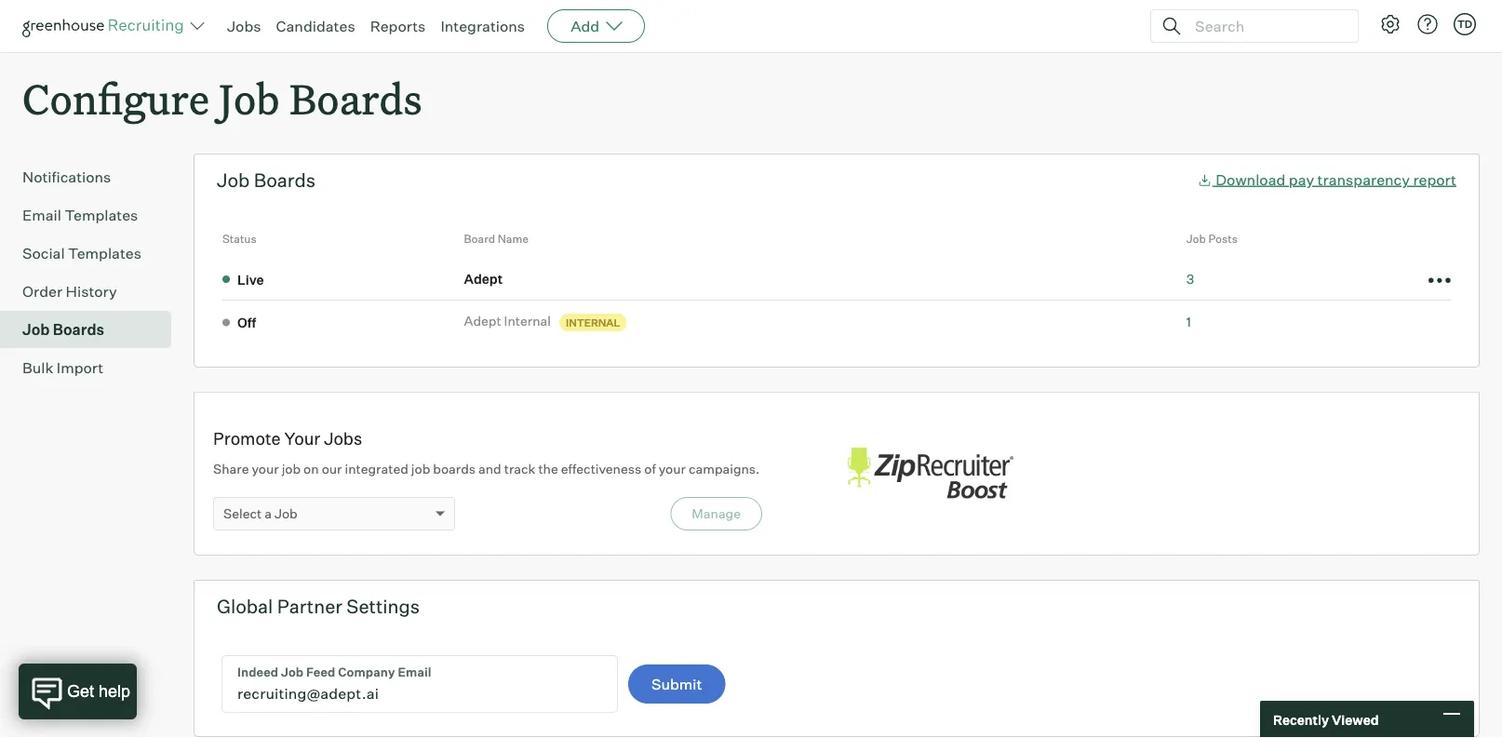 Task type: locate. For each thing, give the bounding box(es) containing it.
partner
[[277, 595, 343, 618]]

adept internal
[[464, 313, 551, 329]]

0 vertical spatial boards
[[290, 71, 422, 126]]

adept internal link
[[464, 312, 557, 330]]

1 horizontal spatial your
[[659, 461, 686, 477]]

jobs left candidates
[[227, 17, 261, 35]]

of
[[645, 461, 656, 477]]

3 link
[[1187, 271, 1195, 287]]

adept inside 'link'
[[464, 313, 501, 329]]

0 vertical spatial adept
[[464, 271, 503, 287]]

submit button
[[628, 665, 726, 704]]

status
[[223, 232, 257, 246]]

history
[[66, 282, 117, 301]]

your right of
[[659, 461, 686, 477]]

0 horizontal spatial your
[[252, 461, 279, 477]]

your
[[252, 461, 279, 477], [659, 461, 686, 477]]

job left posts
[[1187, 232, 1207, 246]]

adept for adept internal
[[464, 313, 501, 329]]

configure image
[[1380, 13, 1402, 35]]

templates up order history link
[[68, 244, 142, 263]]

1 horizontal spatial job
[[411, 461, 430, 477]]

candidates
[[276, 17, 355, 35]]

1 vertical spatial jobs
[[324, 428, 362, 449]]

boards down candidates
[[290, 71, 422, 126]]

job left the boards
[[411, 461, 430, 477]]

0 vertical spatial templates
[[65, 206, 138, 225]]

board
[[464, 232, 495, 246]]

global
[[217, 595, 273, 618]]

your right share
[[252, 461, 279, 477]]

job left the "on"
[[282, 461, 301, 477]]

0 horizontal spatial internal
[[504, 313, 551, 329]]

1 horizontal spatial jobs
[[324, 428, 362, 449]]

1
[[1187, 314, 1192, 330]]

job
[[282, 461, 301, 477], [411, 461, 430, 477]]

internal
[[504, 313, 551, 329], [566, 316, 621, 329]]

job right a
[[275, 506, 298, 522]]

adept for adept
[[464, 271, 503, 287]]

report
[[1414, 170, 1457, 189]]

track
[[504, 461, 536, 477]]

templates
[[65, 206, 138, 225], [68, 244, 142, 263]]

3
[[1187, 271, 1195, 287]]

0 horizontal spatial job
[[282, 461, 301, 477]]

order history link
[[22, 280, 164, 303]]

off
[[237, 314, 256, 331]]

1 adept from the top
[[464, 271, 503, 287]]

templates for social templates
[[68, 244, 142, 263]]

email templates
[[22, 206, 138, 225]]

job down jobs link
[[219, 71, 280, 126]]

0 vertical spatial job boards
[[217, 169, 316, 192]]

transparency
[[1318, 170, 1411, 189]]

job boards up "bulk import"
[[22, 320, 104, 339]]

job up status
[[217, 169, 250, 192]]

1 vertical spatial templates
[[68, 244, 142, 263]]

order history
[[22, 282, 117, 301]]

import
[[57, 359, 104, 377]]

1 vertical spatial boards
[[254, 169, 316, 192]]

2 your from the left
[[659, 461, 686, 477]]

order
[[22, 282, 62, 301]]

adept down "adept" link
[[464, 313, 501, 329]]

boards up status
[[254, 169, 316, 192]]

boards
[[290, 71, 422, 126], [254, 169, 316, 192], [53, 320, 104, 339]]

2 adept from the top
[[464, 313, 501, 329]]

job
[[219, 71, 280, 126], [217, 169, 250, 192], [1187, 232, 1207, 246], [22, 320, 50, 339], [275, 506, 298, 522]]

recently
[[1274, 712, 1330, 728]]

jobs up our
[[324, 428, 362, 449]]

boards up import
[[53, 320, 104, 339]]

job posts
[[1187, 232, 1238, 246]]

job boards
[[217, 169, 316, 192], [22, 320, 104, 339]]

notifications
[[22, 168, 111, 186]]

0 horizontal spatial job boards
[[22, 320, 104, 339]]

configure job boards
[[22, 71, 422, 126]]

0 vertical spatial jobs
[[227, 17, 261, 35]]

integrated
[[345, 461, 409, 477]]

adept link
[[464, 270, 509, 288]]

adept
[[464, 271, 503, 287], [464, 313, 501, 329]]

templates inside email templates link
[[65, 206, 138, 225]]

internal right adept internal 'link'
[[566, 316, 621, 329]]

add
[[571, 17, 600, 35]]

social
[[22, 244, 65, 263]]

download
[[1216, 170, 1286, 189]]

submit
[[652, 675, 702, 694]]

social templates link
[[22, 242, 164, 265]]

bulk import
[[22, 359, 104, 377]]

Indeed Job Feed Company Email text field
[[223, 657, 617, 712]]

pay
[[1289, 170, 1315, 189]]

integrations link
[[441, 17, 525, 35]]

internal down "adept" link
[[504, 313, 551, 329]]

0 horizontal spatial jobs
[[227, 17, 261, 35]]

1 vertical spatial job boards
[[22, 320, 104, 339]]

templates up the social templates link
[[65, 206, 138, 225]]

notifications link
[[22, 166, 164, 188]]

integrations
[[441, 17, 525, 35]]

add button
[[548, 9, 645, 43]]

boards
[[433, 461, 476, 477]]

jobs
[[227, 17, 261, 35], [324, 428, 362, 449]]

zip recruiter image
[[837, 438, 1023, 510]]

the
[[539, 461, 558, 477]]

adept down board
[[464, 271, 503, 287]]

a
[[265, 506, 272, 522]]

templates inside the social templates link
[[68, 244, 142, 263]]

1 vertical spatial adept
[[464, 313, 501, 329]]

1 your from the left
[[252, 461, 279, 477]]

job boards up status
[[217, 169, 316, 192]]



Task type: vqa. For each thing, say whether or not it's contained in the screenshot.
Email (Other) to the left
no



Task type: describe. For each thing, give the bounding box(es) containing it.
download pay transparency report
[[1216, 170, 1457, 189]]

global partner settings
[[217, 595, 420, 618]]

td button
[[1454, 13, 1477, 35]]

reports link
[[370, 17, 426, 35]]

recently viewed
[[1274, 712, 1379, 728]]

job boards link
[[22, 319, 164, 341]]

candidates link
[[276, 17, 355, 35]]

templates for email templates
[[65, 206, 138, 225]]

settings
[[347, 595, 420, 618]]

effectiveness
[[561, 461, 642, 477]]

our
[[322, 461, 342, 477]]

job up bulk
[[22, 320, 50, 339]]

download pay transparency report link
[[1198, 170, 1457, 189]]

1 horizontal spatial internal
[[566, 316, 621, 329]]

greenhouse recruiting image
[[22, 15, 190, 37]]

Search text field
[[1191, 13, 1342, 40]]

1 horizontal spatial job boards
[[217, 169, 316, 192]]

bulk import link
[[22, 357, 164, 379]]

and
[[479, 461, 502, 477]]

campaigns.
[[689, 461, 760, 477]]

select
[[223, 506, 262, 522]]

your
[[284, 428, 321, 449]]

job boards inside job boards link
[[22, 320, 104, 339]]

select a job
[[223, 506, 298, 522]]

email templates link
[[22, 204, 164, 226]]

share
[[213, 461, 249, 477]]

posts
[[1209, 232, 1238, 246]]

2 vertical spatial boards
[[53, 320, 104, 339]]

viewed
[[1332, 712, 1379, 728]]

2 job from the left
[[411, 461, 430, 477]]

configure
[[22, 71, 210, 126]]

live
[[237, 271, 264, 288]]

on
[[304, 461, 319, 477]]

bulk
[[22, 359, 53, 377]]

reports
[[370, 17, 426, 35]]

board name
[[464, 232, 529, 246]]

1 job from the left
[[282, 461, 301, 477]]

name
[[498, 232, 529, 246]]

internal inside 'link'
[[504, 313, 551, 329]]

1 link
[[1187, 314, 1192, 330]]

social templates
[[22, 244, 142, 263]]

share your job on our integrated job boards and track the effectiveness of your campaigns.
[[213, 461, 760, 477]]

jobs link
[[227, 17, 261, 35]]

promote your jobs
[[213, 428, 362, 449]]

td button
[[1451, 9, 1480, 39]]

promote
[[213, 428, 281, 449]]

email
[[22, 206, 61, 225]]

td
[[1458, 18, 1473, 30]]



